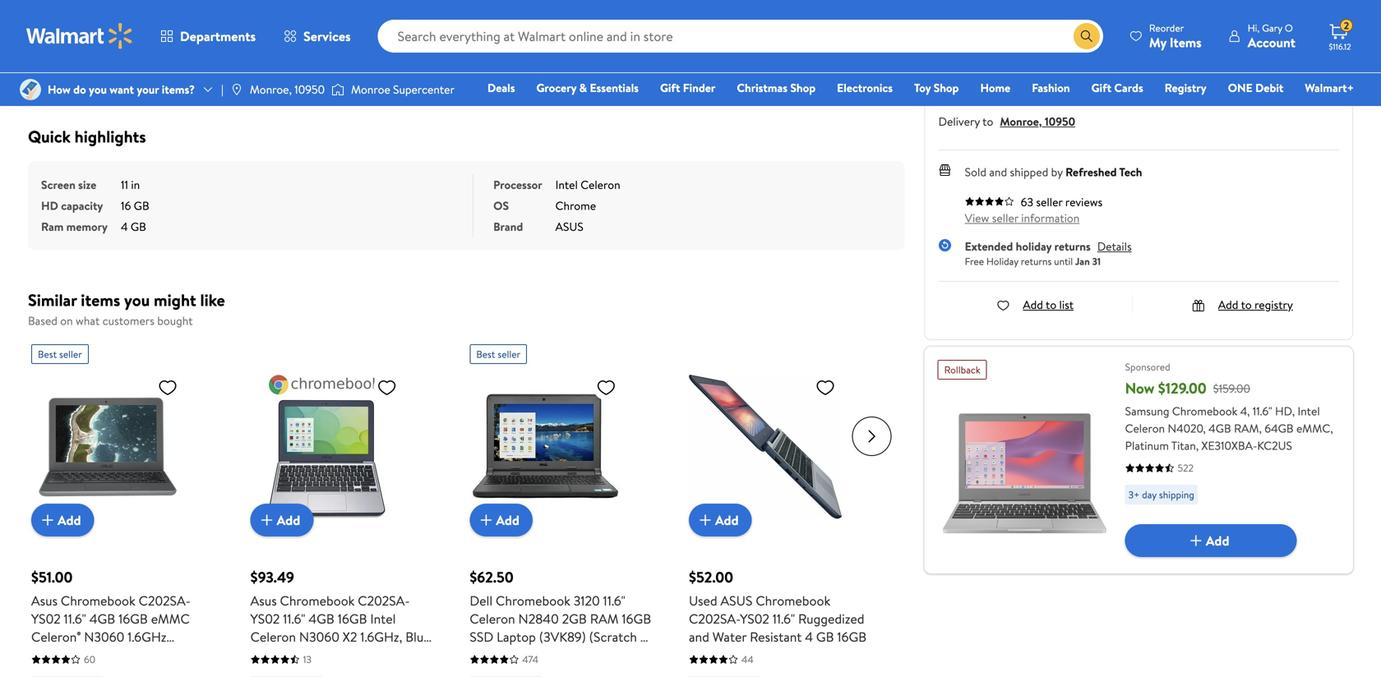 Task type: describe. For each thing, give the bounding box(es) containing it.
3.8254 stars out of 5, based on 63 seller reviews element
[[965, 196, 1014, 206]]

how do you want your items?
[[48, 81, 195, 97]]

2
[[1344, 19, 1349, 33]]

delivery not available
[[1247, 50, 1302, 79]]

$52.00
[[689, 567, 733, 588]]

add button for used asus chromebook c202sa-ys02 11.6" ruggedized and water resistant 4 gb 16gb image
[[689, 504, 752, 537]]

add to favorites list, dell chromebook 3120 11.6" celeron n2840 2gb ram 16gb ssd laptop (3vk89) (scratch & dent) image
[[596, 377, 616, 398]]

walmart+
[[1305, 80, 1354, 96]]

used asus chromebook c202sa-ys02 11.6" ruggedized and water resistant 4 gb 16gb image
[[689, 371, 842, 524]]

grocery & essentials
[[536, 80, 639, 96]]

gb for 4 gb
[[131, 219, 146, 235]]

processor
[[493, 177, 542, 193]]

intel inside sponsored now $129.00 $159.00 samsung chromebook 4, 11.6" hd, intel celeron n4020, 4gb ram, 64gb emmc, platinum titan, xe310xba-kc2us
[[1298, 403, 1320, 419]]

2gb
[[562, 610, 587, 628]]

19
[[1025, 65, 1034, 79]]

hd,
[[1275, 403, 1295, 419]]

gift cards
[[1091, 80, 1143, 96]]

intent image for delivery image
[[1261, 23, 1288, 49]]

0 horizontal spatial returns
[[1021, 254, 1052, 268]]

(3vk89)
[[539, 628, 586, 646]]

deals link
[[480, 79, 522, 97]]

os
[[493, 198, 509, 214]]

product group containing $52.00
[[689, 338, 872, 677]]

gift finder link
[[653, 79, 723, 97]]

what
[[76, 313, 100, 329]]

11.6" inside sponsored now $129.00 $159.00 samsung chromebook 4, 11.6" hd, intel celeron n4020, 4gb ram, 64gb emmc, platinum titan, xe310xba-kc2us
[[1253, 403, 1272, 419]]

3+
[[1128, 488, 1140, 502]]

3 add to cart image from the left
[[695, 510, 715, 530]]

samsung
[[1125, 403, 1169, 419]]

add to registry button
[[1192, 297, 1293, 313]]

platinum
[[1125, 438, 1169, 454]]

(scratch
[[589, 628, 637, 646]]

add to favorites list, asus chromebook c202sa-ys02 11.6" 4gb 16gb intel celeron n3060 x2 1.6ghz, blue  (used) image
[[377, 377, 397, 398]]

monroe
[[351, 81, 390, 97]]

gift for gift cards
[[1091, 80, 1111, 96]]

add button for the 'dell chromebook 3120 11.6" celeron n2840 2gb ram 16gb ssd laptop (3vk89) (scratch & dent)' image
[[470, 504, 533, 537]]

1 vertical spatial monroe,
[[1000, 113, 1042, 129]]

add to favorites list, asus chromebook c202sa-ys02 11.6" 4gb 16gb emmc celeron® n3060 1.6ghz chromeos, gray (used) image
[[158, 377, 178, 398]]

hd
[[41, 198, 58, 214]]

$129.00
[[1158, 378, 1207, 399]]

toy shop
[[914, 80, 959, 96]]

dell
[[470, 592, 493, 610]]

one
[[1228, 80, 1253, 96]]

x2
[[343, 628, 357, 646]]

monroe, 10950 button
[[1000, 113, 1075, 129]]

toy
[[914, 80, 931, 96]]

4gb for $93.49
[[309, 610, 334, 628]]

$62.50 dell chromebook 3120 11.6" celeron n2840 2gb ram 16gb ssd laptop (3vk89) (scratch & dent)
[[470, 567, 651, 664]]

product group containing $62.50
[[470, 338, 653, 677]]

add to cart image inside now $129.00 group
[[1186, 531, 1206, 551]]

home
[[980, 80, 1010, 96]]

delivery for to
[[939, 113, 980, 129]]

free for extended
[[965, 254, 984, 268]]

electronics link
[[830, 79, 900, 97]]

similar
[[28, 289, 77, 312]]

add to cart image for $62.50
[[476, 510, 496, 530]]

(used) for $93.49
[[250, 646, 288, 664]]

add for asus chromebook c202sa-ys02 11.6" 4gb 16gb emmc celeron® n3060 1.6ghz chromeos, gray (used) image's add button
[[58, 511, 81, 529]]

c202sa- for $93.49
[[358, 592, 410, 610]]

holiday
[[986, 254, 1018, 268]]

64gb
[[1265, 420, 1294, 437]]

services button
[[270, 16, 365, 56]]

add to list button
[[997, 297, 1074, 313]]

$51.00
[[31, 567, 73, 588]]

c202sa- for $51.00
[[139, 592, 191, 610]]

gift finder
[[660, 80, 715, 96]]

best for $51.00
[[38, 347, 57, 361]]

16gb inside $52.00 used asus chromebook c202sa-ys02 11.6" ruggedized and water resistant 4 gb 16gb
[[837, 628, 867, 646]]

add to favorites list, used asus chromebook c202sa-ys02 11.6" ruggedized and water resistant 4 gb 16gb image
[[815, 377, 835, 398]]

16gb inside $93.49 asus chromebook c202sa- ys02 11.6" 4gb 16gb intel celeron n3060 x2 1.6ghz, blue (used)
[[338, 610, 367, 628]]

add for used asus chromebook c202sa-ys02 11.6" ruggedized and water resistant 4 gb 16gb image's add button
[[715, 511, 739, 529]]

add to list
[[1023, 297, 1074, 313]]

now
[[1125, 378, 1155, 399]]

$51.00 asus chromebook c202sa- ys02 11.6" 4gb 16gb emmc celeron® n3060 1.6ghz chromeos, gray (used)
[[31, 567, 191, 664]]

pickup
[[1122, 50, 1155, 66]]

11 in hd capacity
[[41, 177, 140, 214]]

screen
[[41, 177, 75, 193]]

add button inside now $129.00 group
[[1125, 524, 1297, 557]]

christmas
[[737, 80, 788, 96]]

items?
[[162, 81, 195, 97]]

0 vertical spatial &
[[579, 80, 587, 96]]

available for pickup
[[1130, 65, 1166, 79]]

o
[[1285, 21, 1293, 35]]

intel celeron os
[[493, 177, 620, 214]]

Search search field
[[378, 20, 1103, 53]]

ys02 for $51.00
[[31, 610, 61, 628]]

size
[[78, 177, 96, 193]]

chromeos,
[[31, 646, 99, 664]]

do
[[73, 81, 86, 97]]

walmart+ link
[[1297, 79, 1361, 97]]

chrome
[[555, 198, 596, 214]]

celeron inside $62.50 dell chromebook 3120 11.6" celeron n2840 2gb ram 16gb ssd laptop (3vk89) (scratch & dent)
[[470, 610, 515, 628]]

0 horizontal spatial asus
[[555, 219, 583, 235]]

next image image
[[76, 92, 89, 105]]

finder
[[683, 80, 715, 96]]

ys02 for $93.49
[[250, 610, 280, 628]]

 image for monroe, 10950
[[230, 83, 243, 96]]

you for want
[[89, 81, 107, 97]]

rollback
[[944, 363, 980, 377]]

chromebook inside $52.00 used asus chromebook c202sa-ys02 11.6" ruggedized and water resistant 4 gb 16gb
[[756, 592, 830, 610]]

best for $62.50
[[476, 347, 495, 361]]

n2840
[[518, 610, 559, 628]]

gift cards link
[[1084, 79, 1151, 97]]

day
[[1142, 488, 1157, 502]]

asus chromebook c202sa-ys02 11.6" 4gb 16gb intel celeron n3060 x2 1.6ghz, blue  (used) image
[[250, 371, 403, 524]]

0 vertical spatial add to cart image
[[257, 510, 277, 530]]

shop for christmas shop
[[790, 80, 816, 96]]

4 gb
[[121, 219, 146, 235]]

3120
[[574, 592, 600, 610]]

search icon image
[[1080, 30, 1093, 43]]

44
[[741, 653, 754, 667]]

fashion link
[[1024, 79, 1077, 97]]

ram,
[[1234, 420, 1262, 437]]

bought
[[157, 313, 193, 329]]

$93.49
[[250, 567, 294, 588]]

1 horizontal spatial returns
[[1054, 238, 1091, 254]]

31
[[1092, 254, 1101, 268]]

shipped
[[1010, 164, 1048, 180]]

celeron®
[[31, 628, 81, 646]]

asus for $93.49
[[250, 592, 277, 610]]

reorder my items
[[1149, 21, 1202, 51]]

63 seller reviews
[[1021, 194, 1103, 210]]

16gb inside $62.50 dell chromebook 3120 11.6" celeron n2840 2gb ram 16gb ssd laptop (3vk89) (scratch & dent)
[[622, 610, 651, 628]]

asus chromebook c202sa-ys02, 1.60 ghz intel celeron, 4gb ddr3 ram, 16gb ssd hard drive, chrome, 11" screen (grade b used) - image 5 of 6 image
[[36, 0, 132, 77]]

information
[[1021, 210, 1080, 226]]

intel inside intel celeron os
[[555, 177, 578, 193]]

add to registry
[[1218, 297, 1293, 313]]

gray
[[102, 646, 129, 664]]

registry
[[1254, 297, 1293, 313]]

and inside $52.00 used asus chromebook c202sa-ys02 11.6" ruggedized and water resistant 4 gb 16gb
[[689, 628, 709, 646]]

delivery for not
[[1254, 50, 1295, 66]]

samsung chromebook 4, 11.6" hd, intel celeron n4020, 4gb ram, 64gb emmc, platinum titan, xe310xba-kc2us image
[[938, 386, 1112, 561]]

home link
[[973, 79, 1018, 97]]

monroe, 10950
[[250, 81, 325, 97]]

view
[[965, 210, 989, 226]]

grocery & essentials link
[[529, 79, 646, 97]]

not for pickup
[[1111, 65, 1128, 79]]



Task type: locate. For each thing, give the bounding box(es) containing it.
1 horizontal spatial add to cart image
[[476, 510, 496, 530]]

highlights
[[75, 125, 146, 148]]

& right grocery
[[579, 80, 587, 96]]

gift left finder
[[660, 80, 680, 96]]

0 horizontal spatial add to cart image
[[38, 510, 58, 530]]

gb down the 16
[[131, 219, 146, 235]]

0 horizontal spatial 4gb
[[89, 610, 115, 628]]

and right the sold
[[989, 164, 1007, 180]]

registry
[[1165, 80, 1207, 96]]

2 vertical spatial intel
[[370, 610, 396, 628]]

1 horizontal spatial gift
[[1091, 80, 1111, 96]]

my
[[1149, 33, 1167, 51]]

1 vertical spatial add to cart image
[[1186, 531, 1206, 551]]

1 ys02 from the left
[[31, 610, 61, 628]]

used
[[689, 592, 717, 610]]

(used) left 13
[[250, 646, 288, 664]]

reorder
[[1149, 21, 1184, 35]]

asus down chrome
[[555, 219, 583, 235]]

intent image for pickup image
[[1126, 23, 1152, 49]]

1 (used) from the left
[[132, 646, 169, 664]]

n3060 inside the $51.00 asus chromebook c202sa- ys02 11.6" 4gb 16gb emmc celeron® n3060 1.6ghz chromeos, gray (used)
[[84, 628, 124, 646]]

services
[[303, 27, 351, 45]]

product group containing $93.49
[[250, 338, 433, 677]]

(used) for $51.00
[[132, 646, 169, 664]]

10950 down fashion link
[[1045, 113, 1075, 129]]

n3060 for $93.49
[[299, 628, 339, 646]]

(used) right 'gray'
[[132, 646, 169, 664]]

2 horizontal spatial add to cart image
[[695, 510, 715, 530]]

0 vertical spatial and
[[989, 164, 1007, 180]]

ys02 up chromeos, in the bottom of the page
[[31, 610, 61, 628]]

to for monroe,
[[982, 113, 993, 129]]

2 horizontal spatial to
[[1241, 297, 1252, 313]]

reviews
[[1065, 194, 1103, 210]]

delivery inside delivery not available
[[1254, 50, 1295, 66]]

4
[[121, 219, 128, 235], [805, 628, 813, 646]]

customers
[[102, 313, 154, 329]]

gb inside $52.00 used asus chromebook c202sa-ys02 11.6" ruggedized and water resistant 4 gb 16gb
[[816, 628, 834, 646]]

Walmart Site-Wide search field
[[378, 20, 1103, 53]]

0 horizontal spatial add to cart image
[[257, 510, 277, 530]]

0 vertical spatial monroe,
[[250, 81, 292, 97]]

chrome brand
[[493, 198, 596, 235]]

1 vertical spatial asus
[[721, 592, 753, 610]]

1 add to cart image from the left
[[38, 510, 58, 530]]

& right (scratch
[[640, 628, 649, 646]]

0 horizontal spatial free
[[965, 254, 984, 268]]

add to cart image
[[38, 510, 58, 530], [476, 510, 496, 530], [695, 510, 715, 530]]

1 horizontal spatial and
[[989, 164, 1007, 180]]

 image for monroe supercenter
[[331, 81, 345, 98]]

departments
[[180, 27, 256, 45]]

4,
[[1240, 403, 1250, 419]]

1 vertical spatial gb
[[131, 219, 146, 235]]

add button up $52.00
[[689, 504, 752, 537]]

1 vertical spatial &
[[640, 628, 649, 646]]

1 vertical spatial delivery
[[939, 113, 980, 129]]

1 horizontal spatial ys02
[[250, 610, 280, 628]]

1 vertical spatial 10950
[[1045, 113, 1075, 129]]

gift for gift finder
[[660, 80, 680, 96]]

0 horizontal spatial not
[[1111, 65, 1128, 79]]

you up customers
[[124, 289, 150, 312]]

2 gift from the left
[[1091, 80, 1111, 96]]

based
[[28, 313, 58, 329]]

asus down $93.49
[[250, 592, 277, 610]]

celeron
[[581, 177, 620, 193], [1125, 420, 1165, 437], [470, 610, 515, 628], [250, 628, 296, 646]]

|
[[221, 81, 223, 97]]

10950
[[294, 81, 325, 97], [1045, 113, 1075, 129]]

0 horizontal spatial 4
[[121, 219, 128, 235]]

sponsored now $129.00 $159.00 samsung chromebook 4, 11.6" hd, intel celeron n4020, 4gb ram, 64gb emmc, platinum titan, xe310xba-kc2us
[[1125, 360, 1333, 454]]

chromebook up resistant
[[756, 592, 830, 610]]

1 horizontal spatial c202sa-
[[358, 592, 410, 610]]

4 product group from the left
[[689, 338, 872, 677]]

gift inside the gift cards link
[[1091, 80, 1111, 96]]

extended
[[965, 238, 1013, 254]]

delivery down intent image for delivery
[[1254, 50, 1295, 66]]

1 horizontal spatial available
[[1266, 65, 1302, 79]]

ys02 down $93.49
[[250, 610, 280, 628]]

blue
[[405, 628, 430, 646]]

0 horizontal spatial best
[[38, 347, 57, 361]]

4gb up 'xe310xba-'
[[1209, 420, 1231, 437]]

1 not from the left
[[1111, 65, 1128, 79]]

your
[[137, 81, 159, 97]]

(used) inside $93.49 asus chromebook c202sa- ys02 11.6" 4gb 16gb intel celeron n3060 x2 1.6ghz, blue (used)
[[250, 646, 288, 664]]

gb right the 16
[[134, 198, 149, 214]]

(used)
[[132, 646, 169, 664], [250, 646, 288, 664]]

toy shop link
[[907, 79, 966, 97]]

sold and shipped by refreshed tech
[[965, 164, 1142, 180]]

ys02 inside $93.49 asus chromebook c202sa- ys02 11.6" 4gb 16gb intel celeron n3060 x2 1.6ghz, blue (used)
[[250, 610, 280, 628]]

2 horizontal spatial intel
[[1298, 403, 1320, 419]]

1 horizontal spatial you
[[124, 289, 150, 312]]

intel inside $93.49 asus chromebook c202sa- ys02 11.6" 4gb 16gb intel celeron n3060 x2 1.6ghz, blue (used)
[[370, 610, 396, 628]]

c202sa- inside the $51.00 asus chromebook c202sa- ys02 11.6" 4gb 16gb emmc celeron® n3060 1.6ghz chromeos, gray (used)
[[139, 592, 191, 610]]

1 vertical spatial and
[[689, 628, 709, 646]]

shop
[[790, 80, 816, 96], [934, 80, 959, 96]]

1 horizontal spatial add to cart image
[[1186, 531, 1206, 551]]

add button for asus chromebook c202sa-ys02 11.6" 4gb 16gb emmc celeron® n3060 1.6ghz chromeos, gray (used) image
[[31, 504, 94, 537]]

n3060 inside $93.49 asus chromebook c202sa- ys02 11.6" 4gb 16gb intel celeron n3060 x2 1.6ghz, blue (used)
[[299, 628, 339, 646]]

n3060 up '60'
[[84, 628, 124, 646]]

2 n3060 from the left
[[299, 628, 339, 646]]

 image right |
[[230, 83, 243, 96]]

add for add button related to the 'dell chromebook 3120 11.6" celeron n2840 2gb ram 16gb ssd laptop (3vk89) (scratch & dent)' image
[[496, 511, 519, 529]]

next slide for similar items you might like list image
[[852, 417, 892, 456]]

16gb left blue
[[338, 610, 367, 628]]

chromebook
[[1172, 403, 1237, 419], [61, 592, 135, 610], [280, 592, 355, 610], [496, 592, 570, 610], [756, 592, 830, 610]]

asus inside the $51.00 asus chromebook c202sa- ys02 11.6" 4gb 16gb emmc celeron® n3060 1.6ghz chromeos, gray (used)
[[31, 592, 58, 610]]

and
[[989, 164, 1007, 180], [689, 628, 709, 646]]

1 horizontal spatial not
[[1247, 65, 1264, 79]]

3 ys02 from the left
[[740, 610, 769, 628]]

delivery down toy shop
[[939, 113, 980, 129]]

0 vertical spatial 10950
[[294, 81, 325, 97]]

one debit link
[[1221, 79, 1291, 97]]

c202sa- down $52.00
[[689, 610, 740, 628]]

0 horizontal spatial  image
[[230, 83, 243, 96]]

registry link
[[1157, 79, 1214, 97]]

free inside extended holiday returns details free holiday returns until jan 31
[[965, 254, 984, 268]]

monroe, down home link
[[1000, 113, 1042, 129]]

11.6" right 3120 in the left of the page
[[603, 592, 626, 610]]

shipping
[[982, 50, 1024, 66]]

add to cart image up $93.49
[[257, 510, 277, 530]]

0 horizontal spatial delivery
[[939, 113, 980, 129]]

(used) inside the $51.00 asus chromebook c202sa- ys02 11.6" 4gb 16gb emmc celeron® n3060 1.6ghz chromeos, gray (used)
[[132, 646, 169, 664]]

2 add to cart image from the left
[[476, 510, 496, 530]]

chromebook up x2
[[280, 592, 355, 610]]

4gb inside the $51.00 asus chromebook c202sa- ys02 11.6" 4gb 16gb emmc celeron® n3060 1.6ghz chromeos, gray (used)
[[89, 610, 115, 628]]

returns left the until
[[1021, 254, 1052, 268]]

gb for 16 gb ram memory
[[134, 198, 149, 214]]

christmas shop link
[[729, 79, 823, 97]]

0 horizontal spatial and
[[689, 628, 709, 646]]

to for list
[[1046, 297, 1056, 313]]

1.6ghz,
[[360, 628, 402, 646]]

ys02 up 44
[[740, 610, 769, 628]]

you inside similar items you might like based on what customers bought
[[124, 289, 150, 312]]

in
[[131, 177, 140, 193]]

0 horizontal spatial available
[[1130, 65, 1166, 79]]

11.6" up 13
[[283, 610, 305, 628]]

chromebook down '$51.00'
[[61, 592, 135, 610]]

4 down the 16
[[121, 219, 128, 235]]

add button up $93.49
[[250, 504, 313, 537]]

essentials
[[590, 80, 639, 96]]

chromebook up n4020,
[[1172, 403, 1237, 419]]

not up gift cards at the top right
[[1111, 65, 1128, 79]]

add for asus chromebook c202sa-ys02 11.6" 4gb 16gb intel celeron n3060 x2 1.6ghz, blue  (used) image's add button
[[277, 511, 300, 529]]

extended holiday returns details free holiday returns until jan 31
[[965, 238, 1132, 268]]

product group
[[31, 338, 214, 677], [250, 338, 433, 677], [470, 338, 653, 677], [689, 338, 872, 677]]

1 vertical spatial you
[[124, 289, 150, 312]]

1 horizontal spatial 10950
[[1045, 113, 1075, 129]]

c202sa- inside $93.49 asus chromebook c202sa- ys02 11.6" 4gb 16gb intel celeron n3060 x2 1.6ghz, blue (used)
[[358, 592, 410, 610]]

not inside 'pickup not available'
[[1111, 65, 1128, 79]]

dec
[[1005, 65, 1023, 79]]

free
[[993, 79, 1013, 92], [965, 254, 984, 268]]

1 horizontal spatial &
[[640, 628, 649, 646]]

and left water
[[689, 628, 709, 646]]

add to cart image for $51.00
[[38, 510, 58, 530]]

10950 down services popup button
[[294, 81, 325, 97]]

1 shop from the left
[[790, 80, 816, 96]]

2 horizontal spatial c202sa-
[[689, 610, 740, 628]]

asus down '$51.00'
[[31, 592, 58, 610]]

1 horizontal spatial to
[[1046, 297, 1056, 313]]

emmc
[[151, 610, 190, 628]]

0 vertical spatial you
[[89, 81, 107, 97]]

1 horizontal spatial (used)
[[250, 646, 288, 664]]

1 vertical spatial 4
[[805, 628, 813, 646]]

returns left 31
[[1054, 238, 1091, 254]]

add to cart image up $52.00
[[695, 510, 715, 530]]

available inside delivery not available
[[1266, 65, 1302, 79]]

screen size
[[41, 177, 96, 193]]

emmc,
[[1296, 420, 1333, 437]]

0 horizontal spatial intel
[[370, 610, 396, 628]]

celeron inside $93.49 asus chromebook c202sa- ys02 11.6" 4gb 16gb intel celeron n3060 x2 1.6ghz, blue (used)
[[250, 628, 296, 646]]

1 horizontal spatial 4
[[805, 628, 813, 646]]

1 horizontal spatial 4gb
[[309, 610, 334, 628]]

to left list
[[1046, 297, 1056, 313]]

1 horizontal spatial  image
[[331, 81, 345, 98]]

1 horizontal spatial best
[[476, 347, 495, 361]]

dent)
[[470, 646, 503, 664]]

to left registry
[[1241, 297, 1252, 313]]

items
[[1170, 33, 1202, 51]]

intel right x2
[[370, 610, 396, 628]]

sold
[[965, 164, 986, 180]]

n3060 for $51.00
[[84, 628, 124, 646]]

available for delivery
[[1266, 65, 1302, 79]]

$159.00
[[1213, 380, 1250, 396]]

0 horizontal spatial monroe,
[[250, 81, 292, 97]]

0 horizontal spatial to
[[982, 113, 993, 129]]

capacity
[[61, 198, 103, 214]]

1 horizontal spatial best seller
[[476, 347, 521, 361]]

c202sa- up 1.6ghz,
[[358, 592, 410, 610]]

not inside delivery not available
[[1247, 65, 1264, 79]]

shipping arrives dec 19 free
[[973, 50, 1034, 92]]

debit
[[1255, 80, 1283, 96]]

13
[[303, 653, 312, 667]]

chromebook for $62.50
[[496, 592, 570, 610]]

0 vertical spatial intel
[[555, 177, 578, 193]]

0 horizontal spatial best seller
[[38, 347, 82, 361]]

& inside $62.50 dell chromebook 3120 11.6" celeron n2840 2gb ram 16gb ssd laptop (3vk89) (scratch & dent)
[[640, 628, 649, 646]]

add button down shipping
[[1125, 524, 1297, 557]]

not up one debit
[[1247, 65, 1264, 79]]

add button for asus chromebook c202sa-ys02 11.6" 4gb 16gb intel celeron n3060 x2 1.6ghz, blue  (used) image
[[250, 504, 313, 537]]

chromebook inside the $51.00 asus chromebook c202sa- ys02 11.6" 4gb 16gb emmc celeron® n3060 1.6ghz chromeos, gray (used)
[[61, 592, 135, 610]]

asus for $51.00
[[31, 592, 58, 610]]

2 horizontal spatial 4gb
[[1209, 420, 1231, 437]]

celeron up dent)
[[470, 610, 515, 628]]

n4020,
[[1168, 420, 1206, 437]]

celeron up chrome
[[581, 177, 620, 193]]

add button up $62.50 at the left bottom
[[470, 504, 533, 537]]

2 product group from the left
[[250, 338, 433, 677]]

1 horizontal spatial free
[[993, 79, 1013, 92]]

0 horizontal spatial (used)
[[132, 646, 169, 664]]

add button up '$51.00'
[[31, 504, 94, 537]]

60
[[84, 653, 95, 667]]

1 n3060 from the left
[[84, 628, 124, 646]]

4 right resistant
[[805, 628, 813, 646]]

ys02 inside the $51.00 asus chromebook c202sa- ys02 11.6" 4gb 16gb emmc celeron® n3060 1.6ghz chromeos, gray (used)
[[31, 610, 61, 628]]

11.6" inside $62.50 dell chromebook 3120 11.6" celeron n2840 2gb ram 16gb ssd laptop (3vk89) (scratch & dent)
[[603, 592, 626, 610]]

2 best seller from the left
[[476, 347, 521, 361]]

ys02 inside $52.00 used asus chromebook c202sa-ys02 11.6" ruggedized and water resistant 4 gb 16gb
[[740, 610, 769, 628]]

0 horizontal spatial ys02
[[31, 610, 61, 628]]

you right do
[[89, 81, 107, 97]]

quick
[[28, 125, 71, 148]]

intel up emmc,
[[1298, 403, 1320, 419]]

available up debit
[[1266, 65, 1302, 79]]

celeron inside intel celeron os
[[581, 177, 620, 193]]

2 shop from the left
[[934, 80, 959, 96]]

add to cart image up '$51.00'
[[38, 510, 58, 530]]

1 vertical spatial free
[[965, 254, 984, 268]]

0 horizontal spatial c202sa-
[[139, 592, 191, 610]]

you for might
[[124, 289, 150, 312]]

0 vertical spatial free
[[993, 79, 1013, 92]]

4gb up 'gray'
[[89, 610, 115, 628]]

1 horizontal spatial asus
[[250, 592, 277, 610]]

not for delivery
[[1247, 65, 1264, 79]]

add to cart image up $62.50 at the left bottom
[[476, 510, 496, 530]]

product group containing $51.00
[[31, 338, 214, 677]]

11.6" left ruggedized
[[772, 610, 795, 628]]

you
[[89, 81, 107, 97], [124, 289, 150, 312]]

chromebook for $93.49
[[280, 592, 355, 610]]

by
[[1051, 164, 1063, 180]]

celeron inside sponsored now $129.00 $159.00 samsung chromebook 4, 11.6" hd, intel celeron n4020, 4gb ram, 64gb emmc, platinum titan, xe310xba-kc2us
[[1125, 420, 1165, 437]]

2 ys02 from the left
[[250, 610, 280, 628]]

2 best from the left
[[476, 347, 495, 361]]

2 not from the left
[[1247, 65, 1264, 79]]

ruggedized
[[798, 610, 864, 628]]

monroe supercenter
[[351, 81, 455, 97]]

c202sa- up 1.6ghz at the bottom of the page
[[139, 592, 191, 610]]

1 vertical spatial intel
[[1298, 403, 1320, 419]]

brand
[[493, 219, 523, 235]]

11.6" up chromeos, in the bottom of the page
[[64, 610, 86, 628]]

4gb inside sponsored now $129.00 $159.00 samsung chromebook 4, 11.6" hd, intel celeron n4020, 4gb ram, 64gb emmc, platinum titan, xe310xba-kc2us
[[1209, 420, 1231, 437]]

0 vertical spatial asus
[[555, 219, 583, 235]]

0 horizontal spatial n3060
[[84, 628, 124, 646]]

asus inside $93.49 asus chromebook c202sa- ys02 11.6" 4gb 16gb intel celeron n3060 x2 1.6ghz, blue (used)
[[250, 592, 277, 610]]

walmart image
[[26, 23, 133, 49]]

2 available from the left
[[1266, 65, 1302, 79]]

3 product group from the left
[[470, 338, 653, 677]]

$52.00 used asus chromebook c202sa-ys02 11.6" ruggedized and water resistant 4 gb 16gb
[[689, 567, 867, 646]]

2 (used) from the left
[[250, 646, 288, 664]]

1 horizontal spatial shop
[[934, 80, 959, 96]]

shop for toy shop
[[934, 80, 959, 96]]

0 vertical spatial 4
[[121, 219, 128, 235]]

4gb left x2
[[309, 610, 334, 628]]

supercenter
[[393, 81, 455, 97]]

best seller for $62.50
[[476, 347, 521, 361]]

gb right resistant
[[816, 628, 834, 646]]

ys02
[[31, 610, 61, 628], [250, 610, 280, 628], [740, 610, 769, 628]]

monroe, right |
[[250, 81, 292, 97]]

gift left cards
[[1091, 80, 1111, 96]]

add
[[1023, 297, 1043, 313], [1218, 297, 1238, 313], [58, 511, 81, 529], [277, 511, 300, 529], [496, 511, 519, 529], [715, 511, 739, 529], [1206, 532, 1229, 550]]

free for shipping
[[993, 79, 1013, 92]]

add to cart image down shipping
[[1186, 531, 1206, 551]]

celeron down $93.49
[[250, 628, 296, 646]]

0 horizontal spatial gift
[[660, 80, 680, 96]]

to for registry
[[1241, 297, 1252, 313]]

list
[[1059, 297, 1074, 313]]

c202sa- inside $52.00 used asus chromebook c202sa-ys02 11.6" ruggedized and water resistant 4 gb 16gb
[[689, 610, 740, 628]]

4 inside $52.00 used asus chromebook c202sa-ys02 11.6" ruggedized and water resistant 4 gb 16gb
[[805, 628, 813, 646]]

asus right used
[[721, 592, 753, 610]]

now $129.00 group
[[925, 347, 1353, 574]]

2 horizontal spatial ys02
[[740, 610, 769, 628]]

add inside now $129.00 group
[[1206, 532, 1229, 550]]

similar items you might like based on what customers bought
[[28, 289, 225, 329]]

474
[[522, 653, 538, 667]]

16gb right ram
[[622, 610, 651, 628]]

1 available from the left
[[1130, 65, 1166, 79]]

chromebook for $51.00
[[61, 592, 135, 610]]

 image
[[331, 81, 345, 98], [230, 83, 243, 96]]

2 asus from the left
[[250, 592, 277, 610]]

 image left monroe
[[331, 81, 345, 98]]

16gb inside the $51.00 asus chromebook c202sa- ys02 11.6" 4gb 16gb emmc celeron® n3060 1.6ghz chromeos, gray (used)
[[118, 610, 148, 628]]

how
[[48, 81, 71, 97]]

1 best seller from the left
[[38, 347, 82, 361]]

11.6" inside $52.00 used asus chromebook c202sa-ys02 11.6" ruggedized and water resistant 4 gb 16gb
[[772, 610, 795, 628]]

available inside 'pickup not available'
[[1130, 65, 1166, 79]]

asus inside $52.00 used asus chromebook c202sa-ys02 11.6" ruggedized and water resistant 4 gb 16gb
[[721, 592, 753, 610]]

gb inside 16 gb ram memory
[[134, 198, 149, 214]]

4gb inside $93.49 asus chromebook c202sa- ys02 11.6" 4gb 16gb intel celeron n3060 x2 1.6ghz, blue (used)
[[309, 610, 334, 628]]

quick highlights
[[28, 125, 146, 148]]

0 vertical spatial delivery
[[1254, 50, 1295, 66]]

shop right toy
[[934, 80, 959, 96]]

0 horizontal spatial 10950
[[294, 81, 325, 97]]

add to cart image
[[257, 510, 277, 530], [1186, 531, 1206, 551]]

0 horizontal spatial asus
[[31, 592, 58, 610]]

gary
[[1262, 21, 1282, 35]]

0 horizontal spatial &
[[579, 80, 587, 96]]

asus
[[555, 219, 583, 235], [721, 592, 753, 610]]

1 horizontal spatial n3060
[[299, 628, 339, 646]]

1 horizontal spatial intel
[[555, 177, 578, 193]]

dell chromebook 3120 11.6" celeron n2840 2gb ram 16gb ssd laptop (3vk89) (scratch & dent) image
[[470, 371, 623, 524]]

delivery
[[1254, 50, 1295, 66], [939, 113, 980, 129]]

account
[[1248, 33, 1296, 51]]

4gb for $51.00
[[89, 610, 115, 628]]

11.6" right 4,
[[1253, 403, 1272, 419]]

holiday
[[1016, 238, 1052, 254]]

cards
[[1114, 80, 1143, 96]]

1 gift from the left
[[660, 80, 680, 96]]

11
[[121, 177, 128, 193]]

asus chromebook c202sa-ys02 11.6" 4gb 16gb emmc celeron® n3060 1.6ghz chromeos, gray (used) image
[[31, 371, 184, 524]]

1 horizontal spatial monroe,
[[1000, 113, 1042, 129]]

chromebook inside $62.50 dell chromebook 3120 11.6" celeron n2840 2gb ram 16gb ssd laptop (3vk89) (scratch & dent)
[[496, 592, 570, 610]]

1 horizontal spatial asus
[[721, 592, 753, 610]]

chromebook up 'laptop'
[[496, 592, 570, 610]]

free inside the shipping arrives dec 19 free
[[993, 79, 1013, 92]]

add for add button inside the now $129.00 group
[[1206, 532, 1229, 550]]

0 vertical spatial gb
[[134, 198, 149, 214]]

chromebook inside $93.49 asus chromebook c202sa- ys02 11.6" 4gb 16gb intel celeron n3060 x2 1.6ghz, blue (used)
[[280, 592, 355, 610]]

 image
[[20, 79, 41, 100]]

11.6" inside the $51.00 asus chromebook c202sa- ys02 11.6" 4gb 16gb emmc celeron® n3060 1.6ghz chromeos, gray (used)
[[64, 610, 86, 628]]

0 horizontal spatial shop
[[790, 80, 816, 96]]

2 vertical spatial gb
[[816, 628, 834, 646]]

one debit
[[1228, 80, 1283, 96]]

0 horizontal spatial you
[[89, 81, 107, 97]]

shop right christmas
[[790, 80, 816, 96]]

celeron up platinum
[[1125, 420, 1165, 437]]

n3060 up 13
[[299, 628, 339, 646]]

1 best from the left
[[38, 347, 57, 361]]

1 asus from the left
[[31, 592, 58, 610]]

1 horizontal spatial delivery
[[1254, 50, 1295, 66]]

chromebook inside sponsored now $129.00 $159.00 samsung chromebook 4, 11.6" hd, intel celeron n4020, 4gb ram, 64gb emmc, platinum titan, xe310xba-kc2us
[[1172, 403, 1237, 419]]

$116.12
[[1329, 41, 1351, 52]]

gift inside gift finder link
[[660, 80, 680, 96]]

best seller for $51.00
[[38, 347, 82, 361]]

grocery
[[536, 80, 576, 96]]

available
[[1130, 65, 1166, 79], [1266, 65, 1302, 79]]

sponsored
[[1125, 360, 1170, 374]]

16gb left emmc
[[118, 610, 148, 628]]

11.6" inside $93.49 asus chromebook c202sa- ys02 11.6" 4gb 16gb intel celeron n3060 x2 1.6ghz, blue (used)
[[283, 610, 305, 628]]

1 product group from the left
[[31, 338, 214, 677]]

tech
[[1119, 164, 1142, 180]]

intel up chrome
[[555, 177, 578, 193]]

16gb right resistant
[[837, 628, 867, 646]]

to down home
[[982, 113, 993, 129]]

available up cards
[[1130, 65, 1166, 79]]



Task type: vqa. For each thing, say whether or not it's contained in the screenshot.
suction.
no



